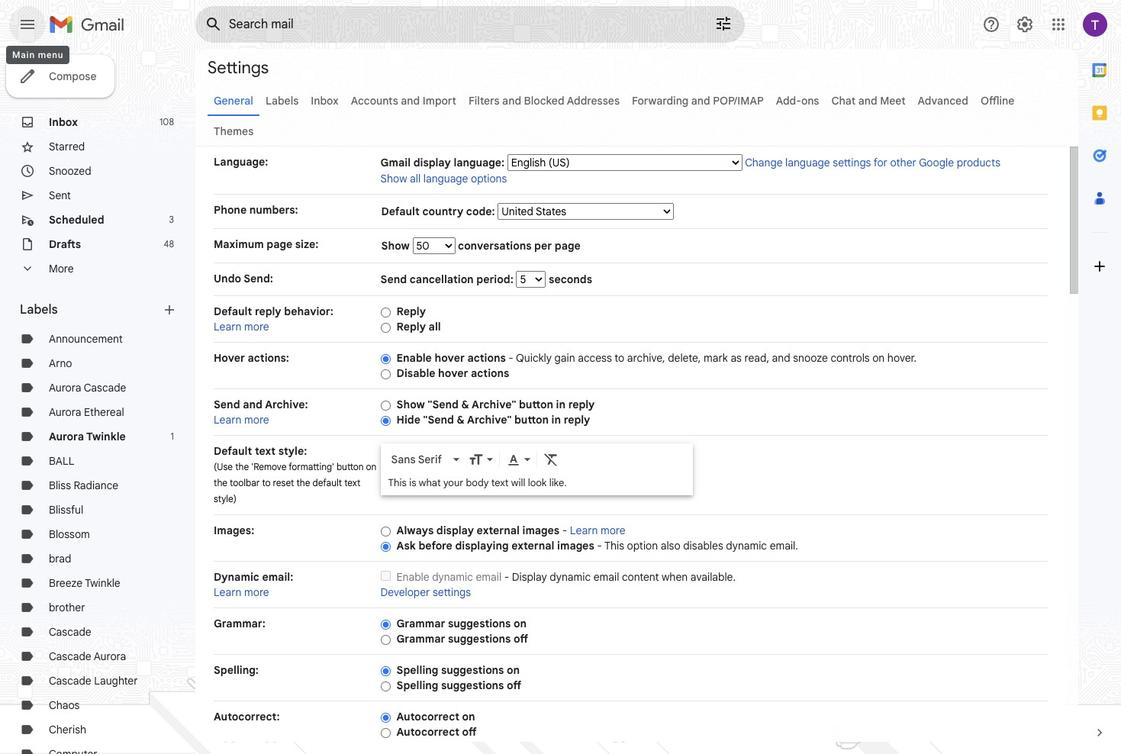 Task type: describe. For each thing, give the bounding box(es) containing it.
0 vertical spatial external
[[477, 524, 520, 537]]

blissful
[[49, 503, 83, 517]]

archive" for hide
[[467, 413, 512, 427]]

off for spelling suggestions off
[[507, 679, 521, 692]]

on down display
[[514, 617, 527, 631]]

learn inside default reply behavior: learn more
[[214, 320, 242, 334]]

pop/imap
[[713, 94, 764, 108]]

your
[[443, 476, 463, 489]]

more button
[[0, 256, 183, 281]]

aurora ethereal link
[[49, 405, 124, 419]]

2 vertical spatial off
[[462, 725, 477, 739]]

seconds
[[546, 273, 592, 286]]

grammar suggestions on
[[397, 617, 527, 631]]

more inside default reply behavior: learn more
[[244, 320, 269, 334]]

images:
[[214, 524, 254, 537]]

gmail image
[[49, 9, 132, 40]]

1 horizontal spatial dynamic
[[550, 570, 591, 584]]

formatting options toolbar
[[385, 445, 688, 473]]

maximum
[[214, 237, 264, 251]]

learn more link for email:
[[214, 585, 269, 599]]

body
[[466, 476, 489, 489]]

in for show "send & archive" button in reply
[[556, 398, 566, 411]]

main
[[12, 50, 35, 60]]

brother
[[49, 601, 85, 614]]

reply inside default reply behavior: learn more
[[255, 305, 281, 318]]

"send for show
[[428, 398, 459, 411]]

filters and blocked addresses link
[[469, 94, 620, 108]]

0 vertical spatial inbox link
[[311, 94, 339, 108]]

Reply all radio
[[381, 322, 391, 333]]

all for reply
[[429, 320, 441, 334]]

Ask before displaying external images radio
[[381, 541, 391, 553]]

displaying
[[455, 539, 509, 553]]

suggestions for grammar suggestions off
[[448, 632, 511, 646]]

quickly
[[516, 351, 552, 365]]

controls
[[831, 351, 870, 365]]

reset
[[273, 477, 294, 489]]

filters
[[469, 94, 500, 108]]

0 horizontal spatial page
[[267, 237, 293, 251]]

aurora for aurora ethereal
[[49, 405, 81, 419]]

grammar for grammar suggestions off
[[397, 632, 445, 646]]

import
[[423, 94, 456, 108]]

chat and meet
[[832, 94, 906, 108]]

style)
[[214, 493, 237, 505]]

in for hide "send & archive" button in reply
[[552, 413, 561, 427]]

button inside default text style: (use the 'remove formatting' button on the toolbar to reset the default text style)
[[337, 461, 364, 472]]

more inside send and archive: learn more
[[244, 413, 269, 427]]

on inside default text style: (use the 'remove formatting' button on the toolbar to reset the default text style)
[[366, 461, 377, 472]]

hover for disable
[[438, 366, 468, 380]]

add-
[[776, 94, 801, 108]]

learn up ask before displaying external images - this option also disables dynamic email.
[[570, 524, 598, 537]]

meet
[[880, 94, 906, 108]]

default text style: (use the 'remove formatting' button on the toolbar to reset the default text style)
[[214, 444, 377, 505]]

1 vertical spatial this
[[604, 539, 624, 553]]

numbers:
[[249, 203, 298, 217]]

bliss radiance
[[49, 479, 118, 492]]

labels for labels heading
[[20, 302, 58, 318]]

disables
[[683, 539, 723, 553]]

settings
[[208, 57, 269, 77]]

brad
[[49, 552, 71, 566]]

per
[[534, 239, 552, 253]]

- left the option
[[597, 539, 602, 553]]

what
[[419, 476, 441, 489]]

sans serif
[[391, 453, 442, 467]]

0 horizontal spatial text
[[255, 444, 276, 458]]

forwarding and pop/imap link
[[632, 94, 764, 108]]

sans serif option
[[388, 452, 450, 467]]

available.
[[691, 570, 736, 584]]

- left quickly
[[509, 351, 514, 365]]

suggestions for grammar suggestions on
[[448, 617, 511, 631]]

advanced
[[918, 94, 969, 108]]

announcement link
[[49, 332, 123, 346]]

suggestions for spelling suggestions off
[[441, 679, 504, 692]]

snoozed link
[[49, 164, 91, 178]]

spelling:
[[214, 663, 259, 677]]

spelling for spelling suggestions off
[[397, 679, 438, 692]]

dynamic
[[214, 570, 259, 584]]

inbox inside the labels navigation
[[49, 115, 78, 129]]

ball link
[[49, 454, 74, 468]]

blossom
[[49, 527, 90, 541]]

show for show "send & archive" button in reply
[[397, 398, 425, 411]]

blossom link
[[49, 527, 90, 541]]

aurora twinkle
[[49, 430, 126, 443]]

reply for hide "send & archive" button in reply
[[564, 413, 590, 427]]

content
[[622, 570, 659, 584]]

themes link
[[214, 124, 254, 138]]

reply for reply
[[397, 305, 426, 318]]

period:
[[477, 273, 514, 286]]

chat
[[832, 94, 856, 108]]

2 email from the left
[[594, 570, 619, 584]]

drafts link
[[49, 237, 81, 251]]

google
[[919, 156, 954, 169]]

learn more link for reply
[[214, 320, 269, 334]]

blocked
[[524, 94, 565, 108]]

gain
[[555, 351, 575, 365]]

autocorrect for autocorrect on
[[397, 710, 460, 724]]

look
[[528, 476, 547, 489]]

advanced link
[[918, 94, 969, 108]]

Grammar suggestions off radio
[[381, 634, 391, 646]]

actions for enable
[[467, 351, 506, 365]]

accounts
[[351, 94, 398, 108]]

aurora up laughter
[[94, 650, 126, 663]]

1 horizontal spatial page
[[555, 239, 581, 253]]

advanced search options image
[[708, 8, 739, 39]]

Grammar suggestions on radio
[[381, 619, 391, 630]]

grammar suggestions off
[[397, 632, 528, 646]]

on up the "spelling suggestions off"
[[507, 663, 520, 677]]

always display external images - learn more
[[397, 524, 626, 537]]

filters and blocked addresses
[[469, 94, 620, 108]]

general
[[214, 94, 253, 108]]

arno link
[[49, 356, 72, 370]]

aurora for aurora twinkle
[[49, 430, 84, 443]]

2 horizontal spatial dynamic
[[726, 539, 767, 553]]

show for show
[[381, 239, 413, 253]]

change language settings for other google products
[[745, 156, 1001, 169]]

hover actions:
[[214, 351, 289, 365]]

conversations per page
[[455, 239, 581, 253]]

display for gmail
[[413, 156, 451, 169]]

email:
[[262, 570, 293, 584]]

formatting'
[[289, 461, 334, 472]]

1 vertical spatial inbox link
[[49, 115, 78, 129]]

learn more link up ask before displaying external images - this option also disables dynamic email.
[[570, 524, 626, 537]]

add-ons link
[[776, 94, 819, 108]]

twinkle for breeze twinkle
[[85, 576, 120, 590]]

button for hide "send & archive" button in reply
[[514, 413, 549, 427]]

send for send and archive: learn more
[[214, 398, 240, 411]]

search mail image
[[200, 11, 227, 38]]

and right read,
[[772, 351, 791, 365]]

accounts and import
[[351, 94, 456, 108]]

settings inside enable dynamic email - display dynamic email content when available. developer settings
[[433, 585, 471, 599]]

radiance
[[74, 479, 118, 492]]

0 vertical spatial images
[[522, 524, 560, 537]]

send cancellation period:
[[381, 273, 516, 286]]

conversations
[[458, 239, 532, 253]]

sent link
[[49, 189, 71, 202]]

more up ask before displaying external images - this option also disables dynamic email.
[[601, 524, 626, 537]]

default
[[313, 477, 342, 489]]

gmail display language:
[[381, 156, 505, 169]]

breeze twinkle
[[49, 576, 120, 590]]

read,
[[745, 351, 769, 365]]

1 horizontal spatial language
[[786, 156, 830, 169]]

access
[[578, 351, 612, 365]]

cascade aurora
[[49, 650, 126, 663]]

hide "send & archive" button in reply
[[397, 413, 590, 427]]

Hide "Send & Archive" button in reply radio
[[381, 415, 391, 427]]

send for send cancellation period:
[[381, 273, 407, 286]]

default for default text style: (use the 'remove formatting' button on the toolbar to reset the default text style)
[[214, 444, 252, 458]]

108
[[159, 116, 174, 127]]

Show "Send & Archive" button in reply radio
[[381, 400, 391, 411]]

"send for hide
[[423, 413, 454, 427]]



Task type: locate. For each thing, give the bounding box(es) containing it.
learn inside dynamic email: learn more
[[214, 585, 242, 599]]

Autocorrect on radio
[[381, 712, 391, 723]]

show for show all language options
[[381, 172, 407, 185]]

archive" down show "send & archive" button in reply
[[467, 413, 512, 427]]

more
[[49, 262, 74, 276]]

default
[[381, 205, 420, 218], [214, 305, 252, 318], [214, 444, 252, 458]]

enable up disable
[[397, 351, 432, 365]]

1 vertical spatial external
[[512, 539, 555, 553]]

reply
[[255, 305, 281, 318], [568, 398, 595, 411], [564, 413, 590, 427]]

0 horizontal spatial inbox link
[[49, 115, 78, 129]]

and for archive:
[[243, 398, 263, 411]]

0 vertical spatial reply
[[255, 305, 281, 318]]

to inside default text style: (use the 'remove formatting' button on the toolbar to reset the default text style)
[[262, 477, 271, 489]]

default for default reply behavior: learn more
[[214, 305, 252, 318]]

1 horizontal spatial this
[[604, 539, 624, 553]]

ball
[[49, 454, 74, 468]]

dynamic up developer settings 'link'
[[432, 570, 473, 584]]

themes
[[214, 124, 254, 138]]

gmail
[[381, 156, 411, 169]]

learn more link for and
[[214, 413, 269, 427]]

email down ask before displaying external images - this option also disables dynamic email.
[[594, 570, 619, 584]]

0 horizontal spatial send
[[214, 398, 240, 411]]

the down formatting'
[[296, 477, 310, 489]]

1 vertical spatial button
[[514, 413, 549, 427]]

Disable hover actions radio
[[381, 369, 391, 380]]

0 horizontal spatial language
[[424, 172, 468, 185]]

actions
[[467, 351, 506, 365], [471, 366, 509, 380]]

2 vertical spatial show
[[397, 398, 425, 411]]

reply for show "send & archive" button in reply
[[568, 398, 595, 411]]

compose button
[[6, 55, 115, 98]]

0 vertical spatial send
[[381, 273, 407, 286]]

ask
[[397, 539, 416, 553]]

0 vertical spatial inbox
[[311, 94, 339, 108]]

inbox link
[[311, 94, 339, 108], [49, 115, 78, 129]]

& down show "send & archive" button in reply
[[457, 413, 465, 427]]

default left country
[[381, 205, 420, 218]]

undo send:
[[214, 272, 273, 285]]

and for import
[[401, 94, 420, 108]]

None checkbox
[[381, 571, 391, 581]]

as
[[731, 351, 742, 365]]

scheduled link
[[49, 213, 104, 227]]

reply down send:
[[255, 305, 281, 318]]

default inside default reply behavior: learn more
[[214, 305, 252, 318]]

behavior:
[[284, 305, 333, 318]]

and right "chat"
[[858, 94, 877, 108]]

cascade down brother link
[[49, 625, 91, 639]]

breeze
[[49, 576, 83, 590]]

twinkle right breeze
[[85, 576, 120, 590]]

1 vertical spatial off
[[507, 679, 521, 692]]

menu
[[38, 50, 63, 60]]

external down always display external images - learn more
[[512, 539, 555, 553]]

1 grammar from the top
[[397, 617, 445, 631]]

2 horizontal spatial the
[[296, 477, 310, 489]]

1 vertical spatial default
[[214, 305, 252, 318]]

enable inside enable dynamic email - display dynamic email content when available. developer settings
[[397, 570, 429, 584]]

1 horizontal spatial all
[[429, 320, 441, 334]]

aurora ethereal
[[49, 405, 124, 419]]

cascade
[[84, 381, 126, 395], [49, 625, 91, 639], [49, 650, 91, 663], [49, 674, 91, 688]]

undo
[[214, 272, 241, 285]]

remove formatting ‪(⌘\)‬ image
[[543, 452, 558, 467]]

learn more link up hover actions:
[[214, 320, 269, 334]]

off down spelling suggestions on
[[507, 679, 521, 692]]

0 horizontal spatial this
[[388, 476, 407, 489]]

grammar down developer settings 'link'
[[397, 617, 445, 631]]

2 reply from the top
[[397, 320, 426, 334]]

0 vertical spatial archive"
[[472, 398, 516, 411]]

reply up "reply all"
[[397, 305, 426, 318]]

send and archive: learn more
[[214, 398, 308, 427]]

hover up disable hover actions
[[435, 351, 465, 365]]

enable up 'developer'
[[397, 570, 429, 584]]

support image
[[982, 15, 1001, 34]]

grammar for grammar suggestions on
[[397, 617, 445, 631]]

cascade link
[[49, 625, 91, 639]]

hover
[[214, 351, 245, 365]]

brother link
[[49, 601, 85, 614]]

reply for reply all
[[397, 320, 426, 334]]

0 vertical spatial hover
[[435, 351, 465, 365]]

"send
[[428, 398, 459, 411], [423, 413, 454, 427]]

aurora down arno link
[[49, 381, 81, 395]]

phone
[[214, 203, 247, 217]]

2 grammar from the top
[[397, 632, 445, 646]]

spelling right spelling suggestions on option
[[397, 663, 438, 677]]

0 vertical spatial grammar
[[397, 617, 445, 631]]

suggestions up the "spelling suggestions off"
[[441, 663, 504, 677]]

email
[[476, 570, 502, 584], [594, 570, 619, 584]]

labels inside navigation
[[20, 302, 58, 318]]

on down the "spelling suggestions off"
[[462, 710, 475, 724]]

arno
[[49, 356, 72, 370]]

spelling right spelling suggestions off option
[[397, 679, 438, 692]]

developer
[[381, 585, 430, 599]]

compose
[[49, 69, 97, 83]]

display
[[413, 156, 451, 169], [436, 524, 474, 537]]

cascade up ethereal
[[84, 381, 126, 395]]

cascade for cascade laughter
[[49, 674, 91, 688]]

Search mail text field
[[229, 17, 672, 32]]

0 vertical spatial off
[[514, 632, 528, 646]]

1 vertical spatial images
[[557, 539, 594, 553]]

0 vertical spatial button
[[519, 398, 553, 411]]

1 horizontal spatial inbox link
[[311, 94, 339, 108]]

and left import
[[401, 94, 420, 108]]

1 vertical spatial labels
[[20, 302, 58, 318]]

to right the access
[[615, 351, 625, 365]]

tab list
[[1079, 49, 1121, 699]]

- up ask before displaying external images - this option also disables dynamic email.
[[562, 524, 567, 537]]

0 vertical spatial labels
[[266, 94, 299, 108]]

text left the will
[[491, 476, 509, 489]]

0 vertical spatial enable
[[397, 351, 432, 365]]

enable hover actions - quickly gain access to archive, delete, mark as read, and snooze controls on hover.
[[397, 351, 917, 365]]

page left size:
[[267, 237, 293, 251]]

learn up (use
[[214, 413, 242, 427]]

in down gain
[[556, 398, 566, 411]]

labels heading
[[20, 302, 162, 318]]

button up hide "send & archive" button in reply
[[519, 398, 553, 411]]

hover for enable
[[435, 351, 465, 365]]

and left "pop/imap"
[[691, 94, 710, 108]]

0 vertical spatial actions
[[467, 351, 506, 365]]

0 vertical spatial twinkle
[[86, 430, 126, 443]]

announcement
[[49, 332, 123, 346]]

dynamic left email.
[[726, 539, 767, 553]]

0 horizontal spatial email
[[476, 570, 502, 584]]

1 vertical spatial show
[[381, 239, 413, 253]]

settings
[[833, 156, 871, 169], [433, 585, 471, 599]]

autocorrect for autocorrect off
[[397, 725, 460, 739]]

1 horizontal spatial text
[[344, 477, 360, 489]]

1 vertical spatial archive"
[[467, 413, 512, 427]]

Spelling suggestions on radio
[[381, 665, 391, 677]]

suggestions for spelling suggestions on
[[441, 663, 504, 677]]

serif
[[418, 453, 442, 467]]

forwarding
[[632, 94, 689, 108]]

0 horizontal spatial labels
[[20, 302, 58, 318]]

text right default
[[344, 477, 360, 489]]

labels navigation
[[0, 49, 195, 754]]

disable
[[397, 366, 435, 380]]

addresses
[[567, 94, 620, 108]]

before
[[419, 539, 453, 553]]

all down cancellation
[[429, 320, 441, 334]]

spelling suggestions off
[[397, 679, 521, 692]]

labels right general link
[[266, 94, 299, 108]]

0 vertical spatial "send
[[428, 398, 459, 411]]

display up before
[[436, 524, 474, 537]]

1 vertical spatial inbox
[[49, 115, 78, 129]]

archive:
[[265, 398, 308, 411]]

archive" up hide "send & archive" button in reply
[[472, 398, 516, 411]]

Enable hover actions radio
[[381, 353, 391, 365]]

0 horizontal spatial dynamic
[[432, 570, 473, 584]]

"send right hide
[[423, 413, 454, 427]]

default down undo
[[214, 305, 252, 318]]

reply up formatting options toolbar
[[564, 413, 590, 427]]

0 horizontal spatial to
[[262, 477, 271, 489]]

display up the show all language options
[[413, 156, 451, 169]]

& for show
[[461, 398, 469, 411]]

off down grammar suggestions on
[[514, 632, 528, 646]]

twinkle
[[86, 430, 126, 443], [85, 576, 120, 590]]

reply
[[397, 305, 426, 318], [397, 320, 426, 334]]

1 horizontal spatial settings
[[833, 156, 871, 169]]

1 horizontal spatial labels
[[266, 94, 299, 108]]

1 vertical spatial reply
[[568, 398, 595, 411]]

settings up grammar suggestions on
[[433, 585, 471, 599]]

'remove
[[251, 461, 287, 472]]

aurora
[[49, 381, 81, 395], [49, 405, 81, 419], [49, 430, 84, 443], [94, 650, 126, 663]]

toolbar
[[230, 477, 260, 489]]

cascade laughter link
[[49, 674, 138, 688]]

inbox link up starred "link"
[[49, 115, 78, 129]]

1 vertical spatial &
[[457, 413, 465, 427]]

inbox right labels link
[[311, 94, 339, 108]]

learn more link down archive:
[[214, 413, 269, 427]]

images up enable dynamic email - display dynamic email content when available. developer settings
[[557, 539, 594, 553]]

on left sans
[[366, 461, 377, 472]]

all down gmail
[[410, 172, 421, 185]]

hover right disable
[[438, 366, 468, 380]]

1 vertical spatial spelling
[[397, 679, 438, 692]]

enable for enable hover actions
[[397, 351, 432, 365]]

1 email from the left
[[476, 570, 502, 584]]

& for hide
[[457, 413, 465, 427]]

ask before displaying external images - this option also disables dynamic email.
[[397, 539, 798, 553]]

off down autocorrect on
[[462, 725, 477, 739]]

learn more link
[[214, 320, 269, 334], [214, 413, 269, 427], [570, 524, 626, 537], [214, 585, 269, 599]]

cascade down cascade link
[[49, 650, 91, 663]]

page
[[267, 237, 293, 251], [555, 239, 581, 253]]

all for show
[[410, 172, 421, 185]]

external up displaying
[[477, 524, 520, 537]]

button down show "send & archive" button in reply
[[514, 413, 549, 427]]

1 autocorrect from the top
[[397, 710, 460, 724]]

for
[[874, 156, 888, 169]]

0 vertical spatial reply
[[397, 305, 426, 318]]

button for show "send & archive" button in reply
[[519, 398, 553, 411]]

1 vertical spatial enable
[[397, 570, 429, 584]]

and
[[401, 94, 420, 108], [502, 94, 521, 108], [691, 94, 710, 108], [858, 94, 877, 108], [772, 351, 791, 365], [243, 398, 263, 411]]

language right the change
[[786, 156, 830, 169]]

language:
[[454, 156, 505, 169]]

in up remove formatting ‪(⌘\)‬ icon
[[552, 413, 561, 427]]

1 horizontal spatial send
[[381, 273, 407, 286]]

and for meet
[[858, 94, 877, 108]]

off for grammar suggestions off
[[514, 632, 528, 646]]

dynamic right display
[[550, 570, 591, 584]]

2 autocorrect from the top
[[397, 725, 460, 739]]

0 vertical spatial autocorrect
[[397, 710, 460, 724]]

learn more link down dynamic
[[214, 585, 269, 599]]

page right per
[[555, 239, 581, 253]]

0 vertical spatial language
[[786, 156, 830, 169]]

text
[[255, 444, 276, 458], [491, 476, 509, 489], [344, 477, 360, 489]]

enable dynamic email - display dynamic email content when available. developer settings
[[381, 570, 736, 599]]

1 vertical spatial in
[[552, 413, 561, 427]]

on left "hover."
[[873, 351, 885, 365]]

"send down disable hover actions
[[428, 398, 459, 411]]

actions up show "send & archive" button in reply
[[471, 366, 509, 380]]

this left the option
[[604, 539, 624, 553]]

0 vertical spatial display
[[413, 156, 451, 169]]

send inside send and archive: learn more
[[214, 398, 240, 411]]

show down default country code:
[[381, 239, 413, 253]]

0 horizontal spatial inbox
[[49, 115, 78, 129]]

0 vertical spatial this
[[388, 476, 407, 489]]

1 vertical spatial reply
[[397, 320, 426, 334]]

disable hover actions
[[397, 366, 509, 380]]

to
[[615, 351, 625, 365], [262, 477, 271, 489]]

aurora cascade
[[49, 381, 126, 395]]

2 enable from the top
[[397, 570, 429, 584]]

autocorrect up autocorrect off
[[397, 710, 460, 724]]

inbox link right labels link
[[311, 94, 339, 108]]

actions:
[[248, 351, 289, 365]]

None search field
[[195, 6, 745, 43]]

learn inside send and archive: learn more
[[214, 413, 242, 427]]

blissful link
[[49, 503, 83, 517]]

default reply behavior: learn more
[[214, 305, 333, 334]]

labels
[[266, 94, 299, 108], [20, 302, 58, 318]]

1 vertical spatial grammar
[[397, 632, 445, 646]]

send up reply radio on the left of the page
[[381, 273, 407, 286]]

cancellation
[[410, 273, 474, 286]]

show down gmail
[[381, 172, 407, 185]]

autocorrect
[[397, 710, 460, 724], [397, 725, 460, 739]]

1 spelling from the top
[[397, 663, 438, 677]]

general link
[[214, 94, 253, 108]]

1 horizontal spatial to
[[615, 351, 625, 365]]

- inside enable dynamic email - display dynamic email content when available. developer settings
[[504, 570, 509, 584]]

cascade laughter
[[49, 674, 138, 688]]

aurora for aurora cascade
[[49, 381, 81, 395]]

0 horizontal spatial all
[[410, 172, 421, 185]]

0 horizontal spatial settings
[[433, 585, 471, 599]]

1 vertical spatial language
[[424, 172, 468, 185]]

the down (use
[[214, 477, 228, 489]]

aurora up aurora twinkle link
[[49, 405, 81, 419]]

change language settings for other google products link
[[745, 156, 1001, 169]]

default up (use
[[214, 444, 252, 458]]

and for pop/imap
[[691, 94, 710, 108]]

twinkle for aurora twinkle
[[86, 430, 126, 443]]

0 horizontal spatial the
[[214, 477, 228, 489]]

1 vertical spatial display
[[436, 524, 474, 537]]

chaos link
[[49, 698, 80, 712]]

1 vertical spatial all
[[429, 320, 441, 334]]

images down the look
[[522, 524, 560, 537]]

bliss
[[49, 479, 71, 492]]

chaos
[[49, 698, 80, 712]]

1 horizontal spatial the
[[235, 461, 249, 472]]

this left the is
[[388, 476, 407, 489]]

Reply radio
[[381, 307, 391, 318]]

show up hide
[[397, 398, 425, 411]]

more down dynamic
[[244, 585, 269, 599]]

1 vertical spatial autocorrect
[[397, 725, 460, 739]]

1 reply from the top
[[397, 305, 426, 318]]

archive" for show
[[472, 398, 516, 411]]

1 vertical spatial to
[[262, 477, 271, 489]]

0 vertical spatial to
[[615, 351, 625, 365]]

2 horizontal spatial text
[[491, 476, 509, 489]]

actions for disable
[[471, 366, 509, 380]]

0 vertical spatial default
[[381, 205, 420, 218]]

1 vertical spatial "send
[[423, 413, 454, 427]]

and for blocked
[[502, 94, 521, 108]]

more up hover actions:
[[244, 320, 269, 334]]

1 horizontal spatial inbox
[[311, 94, 339, 108]]

settings left "for"
[[833, 156, 871, 169]]

cascade for cascade aurora
[[49, 650, 91, 663]]

Always display external images radio
[[381, 526, 391, 537]]

0 vertical spatial settings
[[833, 156, 871, 169]]

more inside dynamic email: learn more
[[244, 585, 269, 599]]

1 horizontal spatial email
[[594, 570, 619, 584]]

0 vertical spatial all
[[410, 172, 421, 185]]

ethereal
[[84, 405, 124, 419]]

0 vertical spatial spelling
[[397, 663, 438, 677]]

grammar right grammar suggestions off option
[[397, 632, 445, 646]]

starred
[[49, 140, 85, 153]]

suggestions down grammar suggestions on
[[448, 632, 511, 646]]

spelling for spelling suggestions on
[[397, 663, 438, 677]]

ons
[[801, 94, 819, 108]]

1 vertical spatial settings
[[433, 585, 471, 599]]

labels down more
[[20, 302, 58, 318]]

1 vertical spatial hover
[[438, 366, 468, 380]]

reply down the access
[[568, 398, 595, 411]]

and left archive:
[[243, 398, 263, 411]]

learn up hover at the left top
[[214, 320, 242, 334]]

hover
[[435, 351, 465, 365], [438, 366, 468, 380]]

0 vertical spatial &
[[461, 398, 469, 411]]

settings image
[[1016, 15, 1034, 34]]

2 vertical spatial default
[[214, 444, 252, 458]]

scheduled
[[49, 213, 104, 227]]

email down displaying
[[476, 570, 502, 584]]

maximum page size:
[[214, 237, 319, 251]]

inbox up starred "link"
[[49, 115, 78, 129]]

3
[[169, 214, 174, 225]]

Spelling suggestions off radio
[[381, 681, 391, 692]]

enable for enable dynamic email
[[397, 570, 429, 584]]

1 vertical spatial send
[[214, 398, 240, 411]]

1 enable from the top
[[397, 351, 432, 365]]

archive,
[[627, 351, 665, 365]]

main menu image
[[18, 15, 37, 34]]

aurora up ball link
[[49, 430, 84, 443]]

1 vertical spatial actions
[[471, 366, 509, 380]]

more down archive:
[[244, 413, 269, 427]]

main menu
[[12, 50, 63, 60]]

display for always
[[436, 524, 474, 537]]

default for default country code:
[[381, 205, 420, 218]]

Autocorrect off radio
[[381, 727, 391, 739]]

autocorrect down autocorrect on
[[397, 725, 460, 739]]

2 vertical spatial reply
[[564, 413, 590, 427]]

48
[[164, 238, 174, 250]]

language
[[786, 156, 830, 169], [424, 172, 468, 185]]

2 spelling from the top
[[397, 679, 438, 692]]

and inside send and archive: learn more
[[243, 398, 263, 411]]

reply right reply all radio
[[397, 320, 426, 334]]

to down 'remove
[[262, 477, 271, 489]]

0 vertical spatial show
[[381, 172, 407, 185]]

& up hide "send & archive" button in reply
[[461, 398, 469, 411]]

2 vertical spatial button
[[337, 461, 364, 472]]

developer settings link
[[381, 585, 471, 599]]

cascade for cascade link
[[49, 625, 91, 639]]

text up 'remove
[[255, 444, 276, 458]]

1 vertical spatial twinkle
[[85, 576, 120, 590]]

default inside default text style: (use the 'remove formatting' button on the toolbar to reset the default text style)
[[214, 444, 252, 458]]

0 vertical spatial in
[[556, 398, 566, 411]]

language down gmail display language:
[[424, 172, 468, 185]]

labels for labels link
[[266, 94, 299, 108]]

starred link
[[49, 140, 85, 153]]



Task type: vqa. For each thing, say whether or not it's contained in the screenshot.


